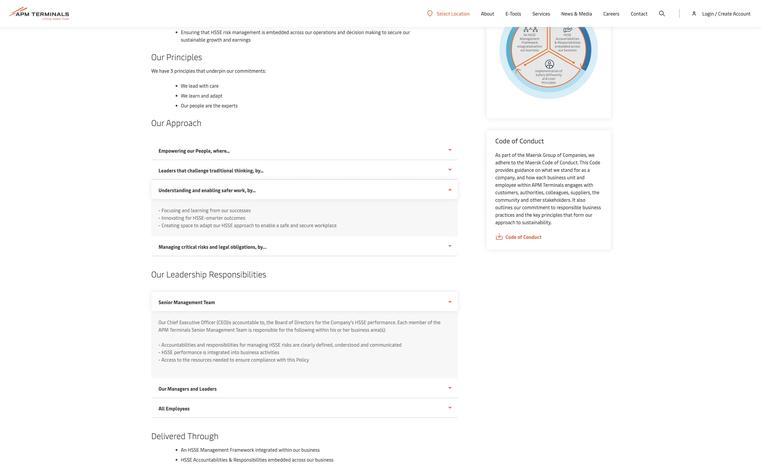 Task type: locate. For each thing, give the bounding box(es) containing it.
code of conduct link
[[496, 233, 602, 241]]

our left approach
[[151, 117, 164, 128]]

0 vertical spatial adapt
[[210, 92, 223, 99]]

secure inside ensuring that hsse risk management is embedded across our operations and decision making to secure our sustainable growth and earnings
[[388, 29, 402, 35]]

accountabilities inside - accountabilities and responsibilities for managing hsse risks are clearly defined, understood and communicated - hsse performance is integrated into business activities - access to the resources needed to ensure compliance with this policy
[[162, 341, 196, 348]]

2 vertical spatial is
[[203, 349, 206, 355]]

1 horizontal spatial responsible
[[557, 204, 582, 210]]

management down through
[[200, 446, 229, 453]]

for up space
[[186, 214, 192, 221]]

1 horizontal spatial risks
[[282, 341, 292, 348]]

a right the as
[[588, 166, 590, 173]]

integrated up needed
[[208, 349, 230, 355]]

our managers and leaders button
[[151, 378, 458, 398]]

managing critical risks and legal obligations, by...
[[159, 243, 267, 250]]

are inside - accountabilities and responsibilities for managing hsse risks are clearly defined, understood and communicated - hsse performance is integrated into business activities - access to the resources needed to ensure compliance with this policy
[[293, 341, 300, 348]]

and up resources
[[197, 341, 205, 348]]

within inside our chief executive officer (ceo)is accountable to, the board of directors for the company's hsse performance. each member of the apm terminals senior management team is responsible for the following within his or her business area(s):
[[316, 326, 329, 333]]

1 vertical spatial integrated
[[255, 446, 278, 453]]

embedded inside ensuring that hsse risk management is embedded across our operations and decision making to secure our sustainable growth and earnings
[[266, 29, 289, 35]]

responsible inside 'as part of the maersk group of companies, we adhere to the maersk code of conduct. this code provides guidance on what we stand for as a company, and how each business unit and employee within apm terminals engages with customers, authorities, colleagues, suppliers, the community and other stakeholders.  it also outlines our commitment to responsible business practices and the key principles that form our approach to sustainability.'
[[557, 204, 582, 210]]

on
[[536, 166, 541, 173]]

code of conduct down sustainability.
[[506, 234, 542, 240]]

adapt down care
[[210, 92, 223, 99]]

focusing
[[162, 207, 181, 213]]

0 horizontal spatial team
[[203, 299, 215, 305]]

1 vertical spatial responsible
[[253, 326, 278, 333]]

hsse down an
[[181, 456, 192, 463]]

obligations,
[[231, 243, 257, 250]]

our up have
[[151, 51, 164, 62]]

managers
[[167, 385, 189, 392]]

careers button
[[604, 0, 620, 27]]

responsible down the 'to,'
[[253, 326, 278, 333]]

what
[[542, 166, 553, 173]]

code up the what
[[543, 159, 553, 166]]

1 vertical spatial leaders
[[199, 385, 217, 392]]

for
[[574, 166, 581, 173], [186, 214, 192, 221], [315, 319, 321, 325], [279, 326, 285, 333], [240, 341, 246, 348]]

we for we learn and adapt
[[181, 92, 188, 99]]

1 horizontal spatial we
[[589, 152, 595, 158]]

1 vertical spatial we
[[554, 166, 560, 173]]

with up we learn and adapt
[[199, 82, 209, 89]]

our inside our chief executive officer (ceo)is accountable to, the board of directors for the company's hsse performance. each member of the apm terminals senior management team is responsible for the following within his or her business area(s):
[[159, 319, 166, 325]]

0 vertical spatial a
[[588, 166, 590, 173]]

managing critical risks and legal obligations, by... button
[[151, 237, 458, 256]]

senior up chief
[[159, 299, 172, 305]]

0 vertical spatial risks
[[198, 243, 208, 250]]

1 vertical spatial by…
[[247, 187, 256, 193]]

careers
[[604, 10, 620, 17]]

our left the people on the top of page
[[181, 102, 189, 109]]

company,
[[496, 174, 516, 181]]

0 vertical spatial we
[[589, 152, 595, 158]]

terminals inside 'as part of the maersk group of companies, we adhere to the maersk code of conduct. this code provides guidance on what we stand for as a company, and how each business unit and employee within apm terminals engages with customers, authorities, colleagues, suppliers, the community and other stakeholders.  it also outlines our commitment to responsible business practices and the key principles that form our approach to sustainability.'
[[543, 181, 564, 188]]

1 horizontal spatial senior
[[192, 326, 205, 333]]

1 vertical spatial within
[[316, 326, 329, 333]]

for left the as
[[574, 166, 581, 173]]

1 horizontal spatial is
[[249, 326, 252, 333]]

1 vertical spatial conduct
[[524, 234, 542, 240]]

we up "this"
[[589, 152, 595, 158]]

business inside - accountabilities and responsibilities for managing hsse risks are clearly defined, understood and communicated - hsse performance is integrated into business activities - access to the resources needed to ensure compliance with this policy
[[241, 349, 259, 355]]

secure
[[388, 29, 402, 35], [300, 222, 314, 228]]

1 horizontal spatial principles
[[542, 211, 563, 218]]

contact
[[631, 10, 648, 17]]

1 horizontal spatial approach
[[496, 219, 516, 225]]

following
[[295, 326, 315, 333]]

management down (ceo)is
[[206, 326, 235, 333]]

code of conduct
[[496, 136, 544, 145], [506, 234, 542, 240]]

is inside our chief executive officer (ceo)is accountable to, the board of directors for the company's hsse performance. each member of the apm terminals senior management team is responsible for the following within his or her business area(s):
[[249, 326, 252, 333]]

is
[[262, 29, 265, 35], [249, 326, 252, 333], [203, 349, 206, 355]]

0 horizontal spatial secure
[[300, 222, 314, 228]]

risk
[[223, 29, 231, 35]]

0 vertical spatial senior
[[159, 299, 172, 305]]

0 horizontal spatial approach
[[234, 222, 254, 228]]

the right 'member'
[[434, 319, 441, 325]]

to right making
[[382, 29, 387, 35]]

accountabilities for hsse
[[193, 456, 228, 463]]

account
[[734, 10, 751, 17]]

business inside our chief executive officer (ceo)is accountable to, the board of directors for the company's hsse performance. each member of the apm terminals senior management team is responsible for the following within his or her business area(s):
[[351, 326, 370, 333]]

that inside ensuring that hsse risk management is embedded across our operations and decision making to secure our sustainable growth and earnings
[[201, 29, 210, 35]]

secure inside all employees element
[[300, 222, 314, 228]]

hsse right an
[[188, 446, 199, 453]]

leaders right managers
[[199, 385, 217, 392]]

by…
[[255, 167, 264, 174], [247, 187, 256, 193]]

2 vertical spatial within
[[279, 446, 292, 453]]

and left legal
[[209, 243, 218, 250]]

& down framework
[[229, 456, 232, 463]]

0 vertical spatial are
[[205, 102, 212, 109]]

thinking,
[[234, 167, 254, 174]]

0 horizontal spatial is
[[203, 349, 206, 355]]

0 horizontal spatial leaders
[[159, 167, 176, 174]]

0 vertical spatial accountabilities
[[162, 341, 196, 348]]

accountabilities up performance
[[162, 341, 196, 348]]

terminals up colleagues,
[[543, 181, 564, 188]]

within left his
[[316, 326, 329, 333]]

is down accountable
[[249, 326, 252, 333]]

that left form
[[564, 211, 573, 218]]

that up we lead with care
[[196, 67, 205, 74]]

2 horizontal spatial within
[[518, 181, 531, 188]]

all employees button
[[151, 398, 458, 418]]

1 vertical spatial senior
[[192, 326, 205, 333]]

management
[[232, 29, 261, 35]]

companies,
[[563, 152, 588, 158]]

0 vertical spatial management
[[174, 299, 203, 305]]

that left challenge
[[177, 167, 186, 174]]

1 vertical spatial are
[[293, 341, 300, 348]]

0 horizontal spatial responsible
[[253, 326, 278, 333]]

2 vertical spatial we
[[181, 92, 188, 99]]

successes
[[230, 207, 251, 213]]

that up sustainable growth
[[201, 29, 210, 35]]

1 vertical spatial risks
[[282, 341, 292, 348]]

accountabilities down through
[[193, 456, 228, 463]]

1 horizontal spatial with
[[277, 356, 286, 363]]

5 - from the top
[[159, 349, 161, 355]]

management inside dropdown button
[[174, 299, 203, 305]]

hsse right the company's
[[355, 319, 367, 325]]

approach down outcomes
[[234, 222, 254, 228]]

by...
[[258, 243, 267, 250]]

0 vertical spatial secure
[[388, 29, 402, 35]]

practices
[[496, 211, 515, 218]]

adhere
[[496, 159, 510, 166]]

risks right critical
[[198, 243, 208, 250]]

also
[[577, 196, 586, 203]]

0 horizontal spatial a
[[277, 222, 279, 228]]

select location button
[[428, 10, 470, 17]]

accountabilities for -
[[162, 341, 196, 348]]

secure right making
[[388, 29, 402, 35]]

by… right the thinking,
[[255, 167, 264, 174]]

hsse image
[[496, 0, 602, 103]]

1 vertical spatial secure
[[300, 222, 314, 228]]

our chief executive officer (ceo)is accountable to, the board of directors for the company's hsse performance. each member of the apm terminals senior management team is responsible for the following within his or her business area(s):
[[159, 319, 441, 333]]

and inside understanding and enabling safer work, by… dropdown button
[[192, 187, 200, 193]]

1 horizontal spatial a
[[588, 166, 590, 173]]

are left clearly
[[293, 341, 300, 348]]

0 vertical spatial responsible
[[557, 204, 582, 210]]

0 vertical spatial we
[[151, 67, 158, 74]]

0 vertical spatial responsibilities
[[209, 268, 266, 280]]

0 vertical spatial apm
[[532, 181, 542, 188]]

the left key
[[525, 211, 532, 218]]

0 horizontal spatial integrated
[[208, 349, 230, 355]]

approach down practices at the top
[[496, 219, 516, 225]]

risks up this
[[282, 341, 292, 348]]

1 vertical spatial across
[[292, 456, 306, 463]]

1 vertical spatial team
[[236, 326, 247, 333]]

to inside ensuring that hsse risk management is embedded across our operations and decision making to secure our sustainable growth and earnings
[[382, 29, 387, 35]]

is right management
[[262, 29, 265, 35]]

our inside dropdown button
[[159, 385, 166, 392]]

login
[[703, 10, 714, 17]]

within inside 'as part of the maersk group of companies, we adhere to the maersk code of conduct. this code provides guidance on what we stand for as a company, and how each business unit and employee within apm terminals engages with customers, authorities, colleagues, suppliers, the community and other stakeholders.  it also outlines our commitment to responsible business practices and the key principles that form our approach to sustainability.'
[[518, 181, 531, 188]]

for right directors
[[315, 319, 321, 325]]

0 horizontal spatial terminals
[[170, 326, 191, 333]]

0 vertical spatial &
[[575, 10, 578, 17]]

1 horizontal spatial secure
[[388, 29, 402, 35]]

create
[[719, 10, 733, 17]]

1 vertical spatial with
[[584, 181, 594, 188]]

people
[[190, 102, 204, 109]]

senior inside 'senior management team' dropdown button
[[159, 299, 172, 305]]

we for we lead with care
[[181, 82, 188, 89]]

managing
[[247, 341, 268, 348]]

2 horizontal spatial is
[[262, 29, 265, 35]]

and right managers
[[190, 385, 198, 392]]

an hsse management framework integrated within our business
[[181, 446, 320, 453]]

leaders inside our managers and leaders dropdown button
[[199, 385, 217, 392]]

across
[[290, 29, 304, 35], [292, 456, 306, 463]]

1 vertical spatial a
[[277, 222, 279, 228]]

0 horizontal spatial apm
[[159, 326, 169, 333]]

1 horizontal spatial team
[[236, 326, 247, 333]]

code of conduct up part on the top right of page
[[496, 136, 544, 145]]

by… for leaders that challenge traditional thinking, by…
[[255, 167, 264, 174]]

the right the suppliers, at the right top of page
[[593, 189, 600, 196]]

1 vertical spatial is
[[249, 326, 252, 333]]

2 vertical spatial with
[[277, 356, 286, 363]]

1 vertical spatial management
[[206, 326, 235, 333]]

terminals down chief
[[170, 326, 191, 333]]

each
[[537, 174, 547, 181]]

1 horizontal spatial within
[[316, 326, 329, 333]]

conduct down sustainability.
[[524, 234, 542, 240]]

our inside focusing and learning from our successes - innovating for hsse-smarter outcomes -
[[222, 207, 229, 213]]

hsse
[[211, 29, 222, 35], [222, 222, 233, 228], [355, 319, 367, 325], [269, 341, 281, 348], [162, 349, 173, 355], [188, 446, 199, 453], [181, 456, 192, 463]]

making
[[365, 29, 381, 35]]

responsibilities down obligations,
[[209, 268, 266, 280]]

1 vertical spatial adapt
[[200, 222, 212, 228]]

0 horizontal spatial with
[[199, 82, 209, 89]]

0 vertical spatial team
[[203, 299, 215, 305]]

1 vertical spatial we
[[181, 82, 188, 89]]

approach inside all employees element
[[234, 222, 254, 228]]

our for our principles
[[151, 51, 164, 62]]

0 vertical spatial by…
[[255, 167, 264, 174]]

and right understood
[[361, 341, 369, 348]]

0 vertical spatial maersk
[[526, 152, 542, 158]]

2 horizontal spatial with
[[584, 181, 594, 188]]

integrated up hsse accountabilities & responsibilities embedded across our business
[[255, 446, 278, 453]]

with left this
[[277, 356, 286, 363]]

a left "safe"
[[277, 222, 279, 228]]

adapt down hsse-
[[200, 222, 212, 228]]

the
[[213, 102, 221, 109], [518, 152, 525, 158], [517, 159, 524, 166], [593, 189, 600, 196], [525, 211, 532, 218], [267, 319, 274, 325], [323, 319, 330, 325], [434, 319, 441, 325], [286, 326, 293, 333], [183, 356, 190, 363]]

the left experts
[[213, 102, 221, 109]]

0 vertical spatial leaders
[[159, 167, 176, 174]]

1 horizontal spatial apm
[[532, 181, 542, 188]]

we left learn
[[181, 92, 188, 99]]

responsible down it in the top of the page
[[557, 204, 582, 210]]

our left leadership
[[151, 268, 164, 280]]

are right the people on the top of page
[[205, 102, 212, 109]]

senior down executive
[[192, 326, 205, 333]]

0 horizontal spatial are
[[205, 102, 212, 109]]

communicated
[[370, 341, 402, 348]]

understanding
[[159, 187, 191, 193]]

the down performance
[[183, 356, 190, 363]]

news & media
[[562, 10, 592, 17]]

within up hsse accountabilities & responsibilities embedded across our business
[[279, 446, 292, 453]]

0 horizontal spatial principles
[[174, 67, 195, 74]]

colleagues,
[[546, 189, 570, 196]]

leaders that challenge traditional thinking, by… button
[[151, 160, 458, 180]]

and left enabling
[[192, 187, 200, 193]]

approach
[[496, 219, 516, 225], [234, 222, 254, 228]]

with inside 'as part of the maersk group of companies, we adhere to the maersk code of conduct. this code provides guidance on what we stand for as a company, and how each business unit and employee within apm terminals engages with customers, authorities, colleagues, suppliers, the community and other stakeholders.  it also outlines our commitment to responsible business practices and the key principles that form our approach to sustainability.'
[[584, 181, 594, 188]]

2 vertical spatial management
[[200, 446, 229, 453]]

is up resources
[[203, 349, 206, 355]]

a
[[588, 166, 590, 173], [277, 222, 279, 228]]

employee
[[496, 181, 517, 188]]

that inside dropdown button
[[177, 167, 186, 174]]

focusing and learning from our successes - innovating for hsse-smarter outcomes -
[[159, 207, 252, 228]]

we right the what
[[554, 166, 560, 173]]

responsibilities down an hsse management framework integrated within our business
[[234, 456, 267, 463]]

board
[[275, 319, 288, 325]]

stand
[[561, 166, 573, 173]]

principles right 3
[[174, 67, 195, 74]]

we
[[151, 67, 158, 74], [181, 82, 188, 89], [181, 92, 188, 99]]

0 vertical spatial embedded
[[266, 29, 289, 35]]

1 vertical spatial terminals
[[170, 326, 191, 333]]

adapt for and
[[210, 92, 223, 99]]

0 vertical spatial across
[[290, 29, 304, 35]]

hsse up access at the left bottom of page
[[162, 349, 173, 355]]

principles
[[166, 51, 202, 62]]

for left managing
[[240, 341, 246, 348]]

by… right work,
[[247, 187, 256, 193]]

0 horizontal spatial risks
[[198, 243, 208, 250]]

team
[[203, 299, 215, 305], [236, 326, 247, 333]]

1 horizontal spatial leaders
[[199, 385, 217, 392]]

3
[[171, 67, 173, 74]]

to,
[[260, 319, 266, 325]]

and down risk
[[223, 36, 231, 43]]

0 vertical spatial integrated
[[208, 349, 230, 355]]

our left managers
[[159, 385, 166, 392]]

1 vertical spatial principles
[[542, 211, 563, 218]]

0 vertical spatial terminals
[[543, 181, 564, 188]]

1 horizontal spatial are
[[293, 341, 300, 348]]

conduct up the group
[[520, 136, 544, 145]]

adapt inside all employees element
[[200, 222, 212, 228]]

about
[[481, 10, 495, 17]]

1 horizontal spatial &
[[575, 10, 578, 17]]

to left enable
[[255, 222, 260, 228]]

0 vertical spatial within
[[518, 181, 531, 188]]

lead
[[189, 82, 198, 89]]

responsibilities
[[209, 268, 266, 280], [234, 456, 267, 463]]

0 vertical spatial principles
[[174, 67, 195, 74]]

our left chief
[[159, 319, 166, 325]]

hsse inside ensuring that hsse risk management is embedded across our operations and decision making to secure our sustainable growth and earnings
[[211, 29, 222, 35]]

senior management team element
[[151, 311, 458, 378]]

our for our approach
[[151, 117, 164, 128]]

and left the learning
[[182, 207, 190, 213]]

employees
[[166, 405, 190, 412]]

and
[[338, 29, 346, 35], [223, 36, 231, 43], [201, 92, 209, 99], [517, 174, 525, 181], [577, 174, 585, 181], [192, 187, 200, 193], [521, 196, 529, 203], [182, 207, 190, 213], [516, 211, 524, 218], [290, 222, 298, 228], [209, 243, 218, 250], [197, 341, 205, 348], [361, 341, 369, 348], [190, 385, 198, 392]]

for down board on the left of the page
[[279, 326, 285, 333]]

and inside managing critical risks and legal obligations, by... dropdown button
[[209, 243, 218, 250]]

code right "this"
[[590, 159, 601, 166]]

have
[[159, 67, 169, 74]]

our for our chief executive officer (ceo)is accountable to, the board of directors for the company's hsse performance. each member of the apm terminals senior management team is responsible for the following within his or her business area(s):
[[159, 319, 166, 325]]

team down accountable
[[236, 326, 247, 333]]

understood
[[335, 341, 360, 348]]

0 vertical spatial is
[[262, 29, 265, 35]]

1 horizontal spatial terminals
[[543, 181, 564, 188]]

1 vertical spatial accountabilities
[[193, 456, 228, 463]]

1 - from the top
[[159, 207, 161, 213]]

conduct
[[520, 136, 544, 145], [524, 234, 542, 240]]

our leadership responsibilities
[[151, 268, 266, 280]]

management up executive
[[174, 299, 203, 305]]

where…
[[213, 147, 230, 154]]

1 horizontal spatial integrated
[[255, 446, 278, 453]]

principles right key
[[542, 211, 563, 218]]

hsse down outcomes
[[222, 222, 233, 228]]

our principles
[[151, 51, 202, 62]]

risks inside - accountabilities and responsibilities for managing hsse risks are clearly defined, understood and communicated - hsse performance is integrated into business activities - access to the resources needed to ensure compliance with this policy
[[282, 341, 292, 348]]

management
[[174, 299, 203, 305], [206, 326, 235, 333], [200, 446, 229, 453]]

for inside 'as part of the maersk group of companies, we adhere to the maersk code of conduct. this code provides guidance on what we stand for as a company, and how each business unit and employee within apm terminals engages with customers, authorities, colleagues, suppliers, the community and other stakeholders.  it also outlines our commitment to responsible business practices and the key principles that form our approach to sustainability.'
[[574, 166, 581, 173]]

across inside ensuring that hsse risk management is embedded across our operations and decision making to secure our sustainable growth and earnings
[[290, 29, 304, 35]]

hsse inside our chief executive officer (ceo)is accountable to, the board of directors for the company's hsse performance. each member of the apm terminals senior management team is responsible for the following within his or her business area(s):
[[355, 319, 367, 325]]

we left have
[[151, 67, 158, 74]]

& right news
[[575, 10, 578, 17]]

1 vertical spatial embedded
[[268, 456, 291, 463]]

3 - from the top
[[159, 222, 161, 228]]

1 vertical spatial apm
[[159, 326, 169, 333]]

apm down each
[[532, 181, 542, 188]]

apm inside 'as part of the maersk group of companies, we adhere to the maersk code of conduct. this code provides guidance on what we stand for as a company, and how each business unit and employee within apm terminals engages with customers, authorities, colleagues, suppliers, the community and other stakeholders.  it also outlines our commitment to responsible business practices and the key principles that form our approach to sustainability.'
[[532, 181, 542, 188]]

0 horizontal spatial &
[[229, 456, 232, 463]]

0 horizontal spatial senior
[[159, 299, 172, 305]]

adapt for to
[[200, 222, 212, 228]]

of
[[512, 136, 518, 145], [512, 152, 517, 158], [557, 152, 562, 158], [554, 159, 559, 166], [518, 234, 523, 240], [289, 319, 293, 325], [428, 319, 433, 325]]

smarter
[[206, 214, 223, 221]]

to right access at the left bottom of page
[[177, 356, 182, 363]]

company's
[[331, 319, 354, 325]]

0 vertical spatial code of conduct
[[496, 136, 544, 145]]

(ceo)is
[[217, 319, 231, 325]]



Task type: describe. For each thing, give the bounding box(es) containing it.
to left sustainability.
[[517, 219, 521, 225]]

about button
[[481, 0, 495, 27]]

a inside 'as part of the maersk group of companies, we adhere to the maersk code of conduct. this code provides guidance on what we stand for as a company, and how each business unit and employee within apm terminals engages with customers, authorities, colleagues, suppliers, the community and other stakeholders.  it also outlines our commitment to responsible business practices and the key principles that form our approach to sustainability.'
[[588, 166, 590, 173]]

underpin
[[206, 67, 226, 74]]

and inside focusing and learning from our successes - innovating for hsse-smarter outcomes -
[[182, 207, 190, 213]]

sustainability.
[[522, 219, 552, 225]]

approach
[[166, 117, 202, 128]]

0 horizontal spatial within
[[279, 446, 292, 453]]

2 - from the top
[[159, 214, 161, 221]]

and down the as
[[577, 174, 585, 181]]

his
[[330, 326, 336, 333]]

contact button
[[631, 0, 648, 27]]

for inside focusing and learning from our successes - innovating for hsse-smarter outcomes -
[[186, 214, 192, 221]]

and right "safe"
[[290, 222, 298, 228]]

managing
[[159, 243, 180, 250]]

empowering our people, where… button
[[151, 140, 458, 160]]

empowering our people, where…
[[159, 147, 230, 154]]

is inside ensuring that hsse risk management is embedded across our operations and decision making to secure our sustainable growth and earnings
[[262, 29, 265, 35]]

the right part on the top right of page
[[518, 152, 525, 158]]

- accountabilities and responsibilities for managing hsse risks are clearly defined, understood and communicated - hsse performance is integrated into business activities - access to the resources needed to ensure compliance with this policy
[[159, 341, 402, 363]]

apm inside our chief executive officer (ceo)is accountable to, the board of directors for the company's hsse performance. each member of the apm terminals senior management team is responsible for the following within his or her business area(s):
[[159, 326, 169, 333]]

our for our leadership responsibilities
[[151, 268, 164, 280]]

leaders that challenge traditional thinking, by…
[[159, 167, 264, 174]]

risks inside dropdown button
[[198, 243, 208, 250]]

and right practices at the top
[[516, 211, 524, 218]]

our managers and leaders
[[159, 385, 217, 392]]

with inside - accountabilities and responsibilities for managing hsse risks are clearly defined, understood and communicated - hsse performance is integrated into business activities - access to the resources needed to ensure compliance with this policy
[[277, 356, 286, 363]]

news
[[562, 10, 573, 17]]

1 vertical spatial responsibilities
[[234, 456, 267, 463]]

commitment
[[522, 204, 550, 210]]

chief
[[167, 319, 178, 325]]

to down into
[[230, 356, 234, 363]]

and left decision
[[338, 29, 346, 35]]

code up part on the top right of page
[[496, 136, 510, 145]]

our for our managers and leaders
[[159, 385, 166, 392]]

provides
[[496, 166, 514, 173]]

team inside our chief executive officer (ceo)is accountable to, the board of directors for the company's hsse performance. each member of the apm terminals senior management team is responsible for the following within his or her business area(s):
[[236, 326, 247, 333]]

access
[[162, 356, 176, 363]]

safer
[[222, 187, 233, 193]]

needed
[[213, 356, 229, 363]]

earnings
[[232, 36, 251, 43]]

understanding and enabling safer work, by… button
[[151, 180, 458, 199]]

guidance
[[515, 166, 534, 173]]

operations
[[313, 29, 336, 35]]

login / create account
[[703, 10, 751, 17]]

hsse accountabilities & responsibilities embedded across our business
[[181, 456, 334, 463]]

/
[[716, 10, 717, 17]]

our approach
[[151, 117, 202, 128]]

delivered
[[151, 430, 186, 441]]

news & media button
[[562, 0, 592, 27]]

authorities,
[[520, 189, 545, 196]]

our for our people are the experts
[[181, 102, 189, 109]]

services button
[[533, 0, 550, 27]]

an
[[181, 446, 187, 453]]

is inside - accountabilities and responsibilities for managing hsse risks are clearly defined, understood and communicated - hsse performance is integrated into business activities - access to the resources needed to ensure compliance with this policy
[[203, 349, 206, 355]]

learn
[[189, 92, 200, 99]]

our inside dropdown button
[[187, 147, 194, 154]]

we have 3 principles that underpin our commitments:
[[151, 67, 267, 74]]

to right adhere
[[512, 159, 516, 166]]

approach inside 'as part of the maersk group of companies, we adhere to the maersk code of conduct. this code provides guidance on what we stand for as a company, and how each business unit and employee within apm terminals engages with customers, authorities, colleagues, suppliers, the community and other stakeholders.  it also outlines our commitment to responsible business practices and the key principles that form our approach to sustainability.'
[[496, 219, 516, 225]]

the up guidance
[[517, 159, 524, 166]]

community
[[496, 196, 520, 203]]

and inside our managers and leaders dropdown button
[[190, 385, 198, 392]]

0 horizontal spatial we
[[554, 166, 560, 173]]

commitments:
[[235, 67, 266, 74]]

challenge
[[187, 167, 209, 174]]

leaders inside leaders that challenge traditional thinking, by… dropdown button
[[159, 167, 176, 174]]

framework
[[230, 446, 254, 453]]

space
[[181, 222, 193, 228]]

our people are the experts
[[181, 102, 239, 109]]

1 vertical spatial &
[[229, 456, 232, 463]]

enable
[[261, 222, 275, 228]]

login / create account link
[[692, 0, 751, 27]]

for inside - accountabilities and responsibilities for managing hsse risks are clearly defined, understood and communicated - hsse performance is integrated into business activities - access to the resources needed to ensure compliance with this policy
[[240, 341, 246, 348]]

key
[[534, 211, 541, 218]]

the right the 'to,'
[[267, 319, 274, 325]]

1 vertical spatial maersk
[[526, 159, 541, 166]]

legal
[[219, 243, 229, 250]]

executive
[[179, 319, 200, 325]]

the down board on the left of the page
[[286, 326, 293, 333]]

outcomes
[[224, 214, 245, 221]]

creating space to adapt our hsse approach to enable a safe and secure workplace
[[162, 222, 338, 228]]

and down guidance
[[517, 174, 525, 181]]

hsse inside all employees element
[[222, 222, 233, 228]]

directors
[[295, 319, 314, 325]]

the inside - accountabilities and responsibilities for managing hsse risks are clearly defined, understood and communicated - hsse performance is integrated into business activities - access to the resources needed to ensure compliance with this policy
[[183, 356, 190, 363]]

defined,
[[316, 341, 334, 348]]

by… for understanding and enabling safer work, by…
[[247, 187, 256, 193]]

to down stakeholders.
[[551, 204, 556, 210]]

critical
[[181, 243, 197, 250]]

hsse-
[[193, 214, 206, 221]]

4 - from the top
[[159, 341, 161, 348]]

senior inside our chief executive officer (ceo)is accountable to, the board of directors for the company's hsse performance. each member of the apm terminals senior management team is responsible for the following within his or her business area(s):
[[192, 326, 205, 333]]

it
[[573, 196, 576, 203]]

how
[[526, 174, 535, 181]]

code down practices at the top
[[506, 234, 517, 240]]

enabling
[[201, 187, 221, 193]]

hsse up activities
[[269, 341, 281, 348]]

1 vertical spatial code of conduct
[[506, 234, 542, 240]]

compliance
[[251, 356, 276, 363]]

select
[[437, 10, 450, 17]]

work,
[[234, 187, 246, 193]]

the left the company's
[[323, 319, 330, 325]]

management inside our chief executive officer (ceo)is accountable to, the board of directors for the company's hsse performance. each member of the apm terminals senior management team is responsible for the following within his or her business area(s):
[[206, 326, 235, 333]]

0 vertical spatial conduct
[[520, 136, 544, 145]]

6 - from the top
[[159, 356, 161, 363]]

tools
[[510, 10, 521, 17]]

suppliers,
[[571, 189, 592, 196]]

policy
[[297, 356, 309, 363]]

senior management team
[[159, 299, 215, 305]]

and right learn
[[201, 92, 209, 99]]

0 vertical spatial with
[[199, 82, 209, 89]]

safe
[[280, 222, 289, 228]]

terminals inside our chief executive officer (ceo)is accountable to, the board of directors for the company's hsse performance. each member of the apm terminals senior management team is responsible for the following within his or her business area(s):
[[170, 326, 191, 333]]

as
[[582, 166, 587, 173]]

understanding and enabling safer work, by…
[[159, 187, 256, 193]]

conduct inside the code of conduct link
[[524, 234, 542, 240]]

principles inside 'as part of the maersk group of companies, we adhere to the maersk code of conduct. this code provides guidance on what we stand for as a company, and how each business unit and employee within apm terminals engages with customers, authorities, colleagues, suppliers, the community and other stakeholders.  it also outlines our commitment to responsible business practices and the key principles that form our approach to sustainability.'
[[542, 211, 563, 218]]

responsible inside our chief executive officer (ceo)is accountable to, the board of directors for the company's hsse performance. each member of the apm terminals senior management team is responsible for the following within his or her business area(s):
[[253, 326, 278, 333]]

traditional
[[210, 167, 233, 174]]

performance. each
[[368, 319, 408, 325]]

ensuring that hsse risk management is embedded across our operations and decision making to secure our sustainable growth and earnings
[[181, 29, 410, 43]]

activities
[[260, 349, 279, 355]]

resources
[[191, 356, 212, 363]]

team inside dropdown button
[[203, 299, 215, 305]]

as
[[496, 152, 501, 158]]

e-tools
[[506, 10, 521, 17]]

to down hsse-
[[194, 222, 199, 228]]

responsibilities
[[206, 341, 239, 348]]

through
[[188, 430, 219, 441]]

we learn and adapt
[[181, 92, 223, 99]]

integrated inside - accountabilities and responsibilities for managing hsse risks are clearly defined, understood and communicated - hsse performance is integrated into business activities - access to the resources needed to ensure compliance with this policy
[[208, 349, 230, 355]]

we for we have 3 principles that underpin our commitments:
[[151, 67, 158, 74]]

services
[[533, 10, 550, 17]]

area(s):
[[371, 326, 386, 333]]

and down authorities,
[[521, 196, 529, 203]]

& inside popup button
[[575, 10, 578, 17]]

that inside 'as part of the maersk group of companies, we adhere to the maersk code of conduct. this code provides guidance on what we stand for as a company, and how each business unit and employee within apm terminals engages with customers, authorities, colleagues, suppliers, the community and other stakeholders.  it also outlines our commitment to responsible business practices and the key principles that form our approach to sustainability.'
[[564, 211, 573, 218]]

unit
[[567, 174, 576, 181]]

all employees element
[[151, 199, 458, 237]]



Task type: vqa. For each thing, say whether or not it's contained in the screenshot.
offering
no



